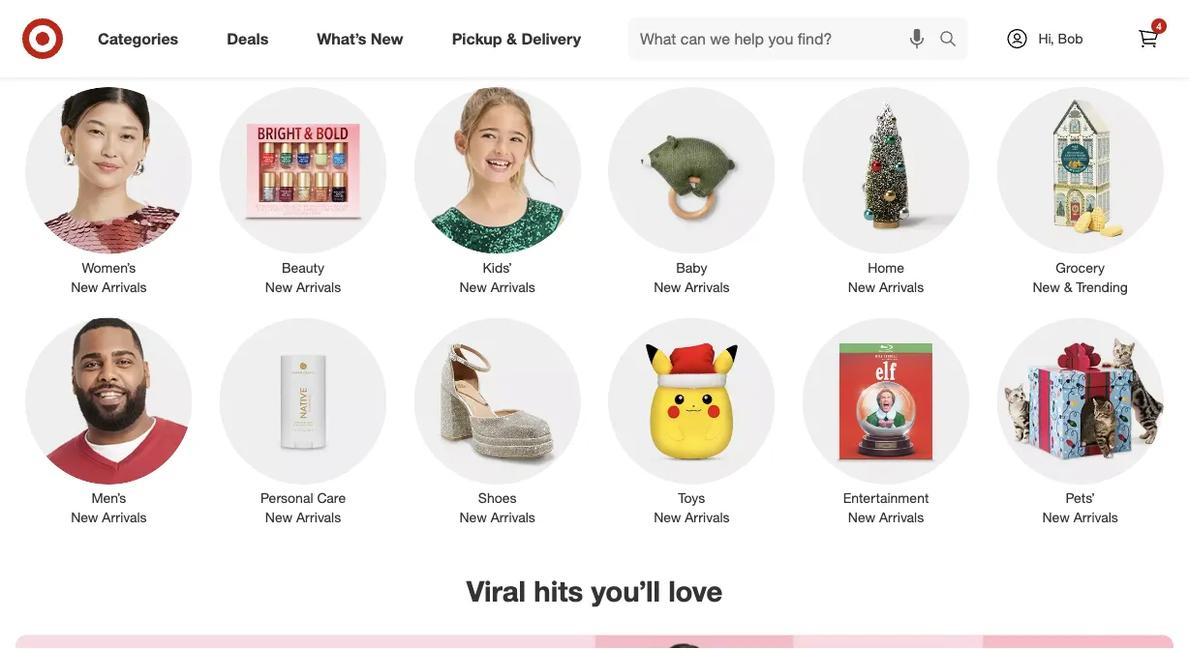 Task type: describe. For each thing, give the bounding box(es) containing it.
what's new
[[317, 29, 404, 48]]

love
[[669, 574, 723, 609]]

4
[[1157, 20, 1162, 32]]

toys
[[678, 490, 705, 507]]

search
[[931, 31, 977, 50]]

arrivals for home new arrivals
[[879, 278, 924, 295]]

new right /
[[572, 37, 604, 56]]

new for beauty new arrivals
[[265, 278, 293, 295]]

trending
[[1076, 278, 1128, 295]]

new inside personal care new arrivals
[[265, 510, 293, 527]]

toys new arrivals
[[654, 490, 730, 527]]

baby new arrivals
[[654, 259, 730, 295]]

new for baby new arrivals
[[654, 278, 681, 295]]

bob
[[1058, 30, 1083, 47]]

arrivals left (15,909)
[[608, 37, 659, 56]]

arrivals for kids' new arrivals
[[491, 278, 535, 295]]

beauty new arrivals
[[265, 259, 341, 295]]

grocery
[[1056, 259, 1105, 276]]

entertainment new arrivals
[[843, 490, 929, 527]]

women's
[[82, 259, 136, 276]]

new for toys new arrivals
[[654, 510, 681, 527]]

viral
[[467, 574, 526, 609]]

you'll
[[591, 574, 661, 609]]

men's
[[91, 490, 126, 507]]

home
[[868, 259, 904, 276]]

kids'
[[483, 259, 512, 276]]

shoes new arrivals
[[460, 490, 535, 527]]

categories
[[98, 29, 178, 48]]

& inside grocery new & trending
[[1064, 278, 1073, 295]]

new for women's new arrivals
[[71, 278, 98, 295]]

target / target new arrivals (15,909)
[[470, 37, 719, 56]]

arrivals for baby new arrivals
[[685, 278, 730, 295]]

4 link
[[1127, 17, 1170, 60]]

new for entertainment new arrivals
[[848, 510, 876, 527]]

new for home new arrivals
[[848, 278, 876, 295]]

home new arrivals
[[848, 259, 924, 295]]

arrivals for men's new arrivals
[[102, 510, 147, 527]]

categories link
[[81, 17, 203, 60]]

arrivals for women's new arrivals
[[102, 278, 147, 295]]

baby
[[676, 259, 707, 276]]

deals
[[227, 29, 269, 48]]

pickup
[[452, 29, 502, 48]]

personal care new arrivals
[[260, 490, 346, 527]]



Task type: vqa. For each thing, say whether or not it's contained in the screenshot.
the leftmost 'very'
no



Task type: locate. For each thing, give the bounding box(es) containing it.
&
[[507, 29, 517, 48], [1064, 278, 1073, 295]]

men's new arrivals
[[71, 490, 147, 527]]

new down kids'
[[460, 278, 487, 295]]

arrivals down pets' on the right bottom of the page
[[1074, 510, 1119, 527]]

new inside home new arrivals
[[848, 278, 876, 295]]

new for men's new arrivals
[[71, 510, 98, 527]]

delivery
[[521, 29, 581, 48]]

new inside kids' new arrivals
[[460, 278, 487, 295]]

arrivals inside women's new arrivals
[[102, 278, 147, 295]]

arrivals down kids'
[[491, 278, 535, 295]]

arrivals down shoes
[[491, 510, 535, 527]]

arrivals for pets' new arrivals
[[1074, 510, 1119, 527]]

kids' new arrivals
[[460, 259, 535, 295]]

arrivals inside personal care new arrivals
[[296, 510, 341, 527]]

hits
[[534, 574, 583, 609]]

arrivals down beauty
[[296, 278, 341, 295]]

new down toys
[[654, 510, 681, 527]]

arrivals inside baby new arrivals
[[685, 278, 730, 295]]

arrivals inside entertainment new arrivals
[[879, 510, 924, 527]]

1 horizontal spatial target
[[526, 37, 568, 56]]

1 target from the left
[[470, 37, 513, 56]]

target left /
[[470, 37, 513, 56]]

0 horizontal spatial &
[[507, 29, 517, 48]]

new inside women's new arrivals
[[71, 278, 98, 295]]

What can we help you find? suggestions appear below search field
[[629, 17, 944, 60]]

arrivals inside home new arrivals
[[879, 278, 924, 295]]

arrivals down entertainment
[[879, 510, 924, 527]]

deals link
[[210, 17, 293, 60]]

new inside entertainment new arrivals
[[848, 510, 876, 527]]

new inside grocery new & trending
[[1033, 278, 1060, 295]]

& right pickup at top left
[[507, 29, 517, 48]]

target
[[470, 37, 513, 56], [526, 37, 568, 56]]

new inside shoes new arrivals
[[460, 510, 487, 527]]

pickup & delivery
[[452, 29, 581, 48]]

arrivals down the women's
[[102, 278, 147, 295]]

arrivals inside the pets' new arrivals
[[1074, 510, 1119, 527]]

target link
[[470, 37, 513, 56]]

shoes
[[478, 490, 517, 507]]

new for what's new
[[371, 29, 404, 48]]

arrivals
[[608, 37, 659, 56], [102, 278, 147, 295], [296, 278, 341, 295], [491, 278, 535, 295], [685, 278, 730, 295], [879, 278, 924, 295], [102, 510, 147, 527], [296, 510, 341, 527], [491, 510, 535, 527], [685, 510, 730, 527], [879, 510, 924, 527], [1074, 510, 1119, 527]]

new right what's
[[371, 29, 404, 48]]

/
[[517, 37, 522, 56]]

0 horizontal spatial target
[[470, 37, 513, 56]]

search button
[[931, 17, 977, 64]]

new down the men's
[[71, 510, 98, 527]]

new down home
[[848, 278, 876, 295]]

arrivals down the baby
[[685, 278, 730, 295]]

(15,909)
[[663, 37, 719, 56]]

target right /
[[526, 37, 568, 56]]

new for shoes new arrivals
[[460, 510, 487, 527]]

arrivals inside shoes new arrivals
[[491, 510, 535, 527]]

new inside the pets' new arrivals
[[1043, 510, 1070, 527]]

pickup & delivery link
[[436, 17, 605, 60]]

2 target from the left
[[526, 37, 568, 56]]

new for kids' new arrivals
[[460, 278, 487, 295]]

arrivals down the men's
[[102, 510, 147, 527]]

arrivals for toys new arrivals
[[685, 510, 730, 527]]

arrivals down care
[[296, 510, 341, 527]]

new inside baby new arrivals
[[654, 278, 681, 295]]

hi, bob
[[1039, 30, 1083, 47]]

what's new link
[[300, 17, 428, 60]]

new down the baby
[[654, 278, 681, 295]]

new down the women's
[[71, 278, 98, 295]]

beauty
[[282, 259, 325, 276]]

arrivals down toys
[[685, 510, 730, 527]]

pets'
[[1066, 490, 1095, 507]]

new
[[371, 29, 404, 48], [572, 37, 604, 56], [71, 278, 98, 295], [265, 278, 293, 295], [460, 278, 487, 295], [654, 278, 681, 295], [848, 278, 876, 295], [1033, 278, 1060, 295], [71, 510, 98, 527], [265, 510, 293, 527], [460, 510, 487, 527], [654, 510, 681, 527], [848, 510, 876, 527], [1043, 510, 1070, 527]]

new down grocery
[[1033, 278, 1060, 295]]

personal
[[260, 490, 313, 507]]

new down entertainment
[[848, 510, 876, 527]]

arrivals inside beauty new arrivals
[[296, 278, 341, 295]]

new down shoes
[[460, 510, 487, 527]]

new for grocery new & trending
[[1033, 278, 1060, 295]]

care
[[317, 490, 346, 507]]

0 vertical spatial &
[[507, 29, 517, 48]]

grocery new & trending
[[1033, 259, 1128, 295]]

1 horizontal spatial &
[[1064, 278, 1073, 295]]

new inside toys new arrivals
[[654, 510, 681, 527]]

pets' new arrivals
[[1043, 490, 1119, 527]]

arrivals for entertainment new arrivals
[[879, 510, 924, 527]]

arrivals inside kids' new arrivals
[[491, 278, 535, 295]]

new inside men's new arrivals
[[71, 510, 98, 527]]

hi,
[[1039, 30, 1055, 47]]

viral hits you'll love
[[467, 574, 723, 609]]

women's new arrivals
[[71, 259, 147, 295]]

arrivals inside men's new arrivals
[[102, 510, 147, 527]]

new down personal
[[265, 510, 293, 527]]

new inside beauty new arrivals
[[265, 278, 293, 295]]

arrivals for shoes new arrivals
[[491, 510, 535, 527]]

arrivals inside toys new arrivals
[[685, 510, 730, 527]]

entertainment
[[843, 490, 929, 507]]

new down beauty
[[265, 278, 293, 295]]

arrivals for beauty new arrivals
[[296, 278, 341, 295]]

what's
[[317, 29, 367, 48]]

arrivals down home
[[879, 278, 924, 295]]

new down pets' on the right bottom of the page
[[1043, 510, 1070, 527]]

new for pets' new arrivals
[[1043, 510, 1070, 527]]

1 vertical spatial &
[[1064, 278, 1073, 295]]

& down grocery
[[1064, 278, 1073, 295]]



